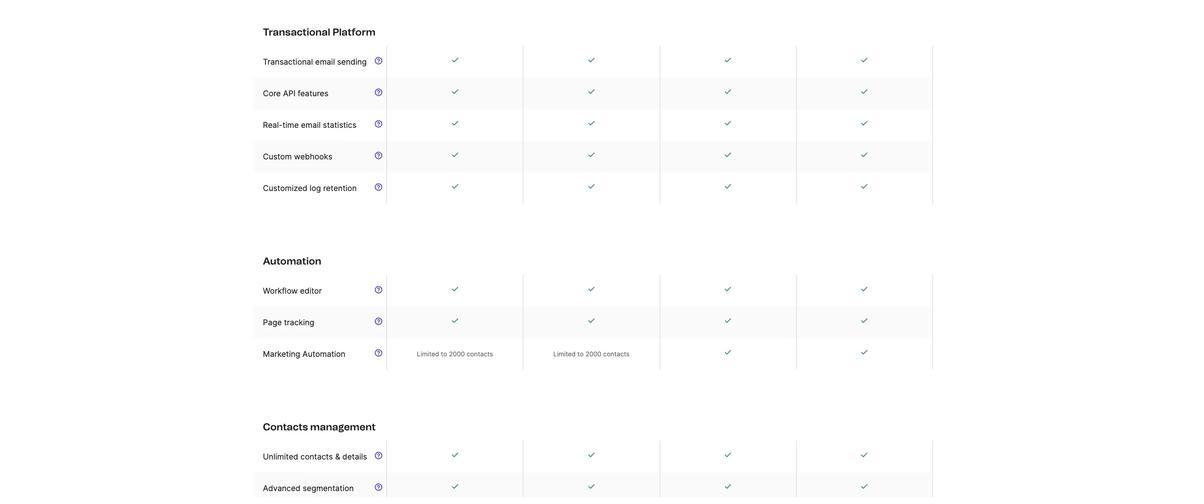 Task type: locate. For each thing, give the bounding box(es) containing it.
2000
[[449, 351, 465, 358], [586, 351, 602, 358]]

transactional up transactional email sending in the top of the page
[[263, 26, 330, 38]]

limited
[[417, 351, 439, 358], [554, 351, 576, 358]]

0 horizontal spatial limited to 2000 contacts
[[417, 351, 493, 358]]

page tracking
[[263, 318, 315, 328]]

unlimited contacts & details
[[263, 452, 367, 462]]

2 transactional from the top
[[263, 57, 313, 67]]

contacts
[[467, 351, 493, 358], [604, 351, 630, 358], [301, 452, 333, 462]]

email left sending
[[315, 57, 335, 67]]

limited to 2000 contacts
[[417, 351, 493, 358], [554, 351, 630, 358]]

0 vertical spatial transactional
[[263, 26, 330, 38]]

1 limited to 2000 contacts from the left
[[417, 351, 493, 358]]

transactional up api
[[263, 57, 313, 67]]

automation
[[263, 256, 322, 268], [303, 350, 346, 359]]

2 limited from the left
[[554, 351, 576, 358]]

1 horizontal spatial limited to 2000 contacts
[[554, 351, 630, 358]]

1 vertical spatial transactional
[[263, 57, 313, 67]]

automation down tracking
[[303, 350, 346, 359]]

1 2000 from the left
[[449, 351, 465, 358]]

0 horizontal spatial limited
[[417, 351, 439, 358]]

statistics
[[323, 120, 357, 130]]

email right time at left
[[301, 120, 321, 130]]

page
[[263, 318, 282, 328]]

1 limited from the left
[[417, 351, 439, 358]]

transactional platform
[[263, 26, 376, 38]]

0 horizontal spatial contacts
[[301, 452, 333, 462]]

log
[[310, 183, 321, 193]]

1 horizontal spatial limited
[[554, 351, 576, 358]]

0 vertical spatial automation
[[263, 256, 322, 268]]

time
[[283, 120, 299, 130]]

to
[[441, 351, 447, 358], [578, 351, 584, 358]]

transactional email sending
[[263, 57, 367, 67]]

tracking
[[284, 318, 315, 328]]

automation up workflow editor
[[263, 256, 322, 268]]

advanced
[[263, 484, 301, 494]]

1 vertical spatial email
[[301, 120, 321, 130]]

1 transactional from the top
[[263, 26, 330, 38]]

editor
[[300, 286, 322, 296]]

email
[[315, 57, 335, 67], [301, 120, 321, 130]]

1 horizontal spatial contacts
[[467, 351, 493, 358]]

1 horizontal spatial 2000
[[586, 351, 602, 358]]

customized
[[263, 183, 308, 193]]

0 horizontal spatial 2000
[[449, 351, 465, 358]]

1 horizontal spatial to
[[578, 351, 584, 358]]

retention
[[323, 183, 357, 193]]

0 horizontal spatial to
[[441, 351, 447, 358]]

marketing
[[263, 350, 300, 359]]

2 2000 from the left
[[586, 351, 602, 358]]

transactional
[[263, 26, 330, 38], [263, 57, 313, 67]]

real-
[[263, 120, 283, 130]]



Task type: describe. For each thing, give the bounding box(es) containing it.
customized log retention
[[263, 183, 357, 193]]

api
[[283, 89, 296, 98]]

custom webhooks
[[263, 152, 333, 162]]

real-time email statistics
[[263, 120, 357, 130]]

management
[[310, 422, 376, 434]]

workflow
[[263, 286, 298, 296]]

2 limited to 2000 contacts from the left
[[554, 351, 630, 358]]

webhooks
[[294, 152, 333, 162]]

contacts
[[263, 422, 308, 434]]

sending
[[337, 57, 367, 67]]

segmentation
[[303, 484, 354, 494]]

contacts management
[[263, 422, 376, 434]]

1 vertical spatial automation
[[303, 350, 346, 359]]

2 horizontal spatial contacts
[[604, 351, 630, 358]]

core api features
[[263, 89, 329, 98]]

&
[[335, 452, 340, 462]]

custom
[[263, 152, 292, 162]]

unlimited
[[263, 452, 298, 462]]

transactional for transactional platform
[[263, 26, 330, 38]]

details
[[343, 452, 367, 462]]

platform
[[333, 26, 376, 38]]

transactional for transactional email sending
[[263, 57, 313, 67]]

advanced segmentation
[[263, 484, 354, 494]]

features
[[298, 89, 329, 98]]

core
[[263, 89, 281, 98]]

2 to from the left
[[578, 351, 584, 358]]

0 vertical spatial email
[[315, 57, 335, 67]]

workflow editor
[[263, 286, 322, 296]]

1 to from the left
[[441, 351, 447, 358]]

marketing automation
[[263, 350, 346, 359]]



Task type: vqa. For each thing, say whether or not it's contained in the screenshot.
right to
yes



